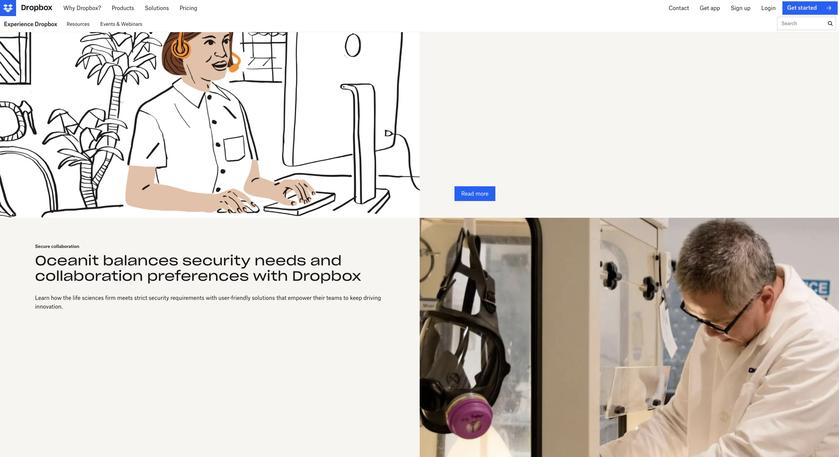Task type: describe. For each thing, give the bounding box(es) containing it.
1 horizontal spatial the
[[531, 15, 539, 22]]

put
[[645, 15, 653, 22]]

get started link
[[788, 1, 838, 15]]

sciences
[[82, 295, 104, 301]]

teams
[[327, 295, 342, 301]]

get app button
[[727, 0, 758, 16]]

read
[[461, 191, 474, 197]]

learn inside learn how the life sciences firm meets strict security requirements with user-friendly solutions that empower their teams to keep driving innovation.
[[35, 295, 49, 301]]

in inside 'link'
[[777, 5, 781, 11]]

meets
[[117, 295, 133, 301]]

firm
[[105, 295, 116, 301]]

secure collaboration oceanit balances security needs and collaboration preferences with dropbox
[[35, 244, 361, 285]]

some
[[749, 15, 763, 22]]

search image
[[829, 21, 833, 26]]

responsibilities
[[560, 23, 599, 30]]

&
[[117, 21, 120, 27]]

empower
[[288, 295, 312, 301]]

security inside secure collaboration oceanit balances security needs and collaboration preferences with dropbox
[[183, 252, 251, 269]]

products button
[[104, 0, 138, 16]]

strict
[[134, 295, 147, 301]]

innovation.
[[35, 303, 63, 310]]

search
[[782, 20, 798, 26]]

security inside learn how the life sciences firm meets strict security requirements with user-friendly solutions that empower their teams to keep driving innovation.
[[149, 295, 169, 301]]

read more
[[461, 191, 489, 197]]

this
[[482, 23, 491, 30]]

read more link
[[455, 186, 496, 201]]

resources
[[67, 21, 90, 27]]

experience dropbox link
[[0, 16, 61, 32]]

friendly
[[231, 295, 251, 301]]

webinars
[[121, 21, 142, 27]]

more
[[476, 191, 489, 197]]

dropbox inside secure collaboration oceanit balances security needs and collaboration preferences with dropbox
[[292, 268, 361, 285]]

experience dropbox
[[4, 21, 57, 27]]

0 horizontal spatial dropbox
[[35, 21, 57, 27]]

sign in link
[[763, 1, 781, 15]]

needs
[[255, 252, 306, 269]]

expectations.
[[611, 23, 645, 30]]

resources link
[[67, 16, 90, 32]]

preferences
[[147, 268, 249, 285]]

transformation
[[558, 15, 596, 22]]

dropbox?
[[75, 5, 99, 11]]

monumental
[[493, 23, 525, 30]]

learn inside the rise of remote work—and the digital transformation supporting it—has put the spotlight on it teams. learn how some it leaders are managing this monumental shift in roles, responsibilities and expectations.
[[721, 15, 736, 22]]

solutions button
[[138, 0, 172, 16]]

life
[[73, 295, 81, 301]]

with inside learn how the life sciences firm meets strict security requirements with user-friendly solutions that empower their teams to keep driving innovation.
[[206, 295, 217, 301]]

the inside learn how the life sciences firm meets strict security requirements with user-friendly solutions that empower their teams to keep driving innovation.
[[63, 295, 71, 301]]

pricing
[[178, 5, 195, 11]]

why dropbox?
[[61, 5, 99, 11]]

teams.
[[703, 15, 720, 22]]

rise
[[466, 15, 475, 22]]

managing
[[455, 23, 480, 30]]

supporting
[[597, 15, 625, 22]]

products
[[110, 5, 132, 11]]

sign
[[763, 5, 775, 11]]

how inside learn how the life sciences firm meets strict security requirements with user-friendly solutions that empower their teams to keep driving innovation.
[[51, 295, 62, 301]]

started
[[804, 5, 823, 11]]

their
[[313, 295, 325, 301]]

why
[[61, 5, 73, 11]]

get app
[[732, 5, 753, 11]]

that
[[277, 295, 287, 301]]

get started
[[794, 5, 823, 11]]

roles,
[[545, 23, 559, 30]]

driving
[[364, 295, 381, 301]]



Task type: vqa. For each thing, say whether or not it's contained in the screenshot.
for to the bottom
no



Task type: locate. For each thing, give the bounding box(es) containing it.
get
[[732, 5, 742, 11], [794, 5, 803, 11]]

spotlight
[[664, 15, 687, 22]]

are
[[791, 15, 799, 22]]

solutions
[[252, 295, 275, 301]]

sign in
[[763, 5, 781, 11]]

1 horizontal spatial security
[[183, 252, 251, 269]]

app
[[743, 5, 753, 11]]

user-
[[219, 295, 231, 301]]

1 vertical spatial and
[[310, 252, 342, 269]]

it—has
[[626, 15, 643, 22]]

how
[[737, 15, 748, 22], [51, 295, 62, 301]]

pricing link
[[172, 0, 201, 16]]

work—and
[[503, 15, 529, 22]]

it
[[696, 15, 701, 22], [765, 15, 770, 22]]

it down the sign
[[765, 15, 770, 22]]

2 horizontal spatial the
[[655, 15, 663, 22]]

oceanit scientist conducting research in lab image
[[420, 218, 840, 457]]

it right on
[[696, 15, 701, 22]]

collaboration up oceanit
[[51, 244, 79, 249]]

the rise of remote work—and the digital transformation supporting it—has put the spotlight on it teams. learn how some it leaders are managing this monumental shift in roles, responsibilities and expectations.
[[455, 15, 799, 30]]

0 horizontal spatial the
[[63, 295, 71, 301]]

events
[[100, 21, 115, 27]]

learn
[[721, 15, 736, 22], [35, 295, 49, 301]]

0 vertical spatial security
[[183, 252, 251, 269]]

get up are
[[794, 5, 803, 11]]

the
[[531, 15, 539, 22], [655, 15, 663, 22], [63, 295, 71, 301]]

0 horizontal spatial security
[[149, 295, 169, 301]]

security
[[183, 252, 251, 269], [149, 295, 169, 301]]

with inside secure collaboration oceanit balances security needs and collaboration preferences with dropbox
[[253, 268, 288, 285]]

and inside the rise of remote work—and the digital transformation supporting it—has put the spotlight on it teams. learn how some it leaders are managing this monumental shift in roles, responsibilities and expectations.
[[600, 23, 610, 30]]

in inside the rise of remote work—and the digital transformation supporting it—has put the spotlight on it teams. learn how some it leaders are managing this monumental shift in roles, responsibilities and expectations.
[[539, 23, 544, 30]]

with left user-
[[206, 295, 217, 301]]

1 get from the left
[[732, 5, 742, 11]]

2 get from the left
[[794, 5, 803, 11]]

the left the life
[[63, 295, 71, 301]]

get for get app
[[732, 5, 742, 11]]

None search field
[[778, 17, 825, 33]]

0 vertical spatial with
[[253, 268, 288, 285]]

leaders
[[771, 15, 789, 22]]

with
[[253, 268, 288, 285], [206, 295, 217, 301]]

and
[[600, 23, 610, 30], [310, 252, 342, 269]]

how inside the rise of remote work—and the digital transformation supporting it—has put the spotlight on it teams. learn how some it leaders are managing this monumental shift in roles, responsibilities and expectations.
[[737, 15, 748, 22]]

0 vertical spatial collaboration
[[51, 244, 79, 249]]

1 horizontal spatial in
[[777, 5, 781, 11]]

in
[[777, 5, 781, 11], [539, 23, 544, 30]]

collaboration up sciences
[[35, 268, 143, 285]]

1 it from the left
[[696, 15, 701, 22]]

events & webinars link
[[100, 16, 142, 32]]

remote
[[483, 15, 501, 22]]

1 vertical spatial dropbox
[[292, 268, 361, 285]]

oceanit
[[35, 252, 99, 269]]

0 horizontal spatial it
[[696, 15, 701, 22]]

1 horizontal spatial it
[[765, 15, 770, 22]]

events & webinars
[[100, 21, 142, 27]]

1 horizontal spatial how
[[737, 15, 748, 22]]

balances
[[103, 252, 178, 269]]

digital
[[540, 15, 556, 22]]

1 horizontal spatial with
[[253, 268, 288, 285]]

collaboration
[[51, 244, 79, 249], [35, 268, 143, 285]]

1 vertical spatial security
[[149, 295, 169, 301]]

on
[[688, 15, 695, 22]]

0 horizontal spatial learn
[[35, 295, 49, 301]]

in right shift
[[539, 23, 544, 30]]

learn up innovation.
[[35, 295, 49, 301]]

2 it from the left
[[765, 15, 770, 22]]

1 vertical spatial in
[[539, 23, 544, 30]]

solutions
[[143, 5, 167, 11]]

0 horizontal spatial and
[[310, 252, 342, 269]]

learn right teams.
[[721, 15, 736, 22]]

0 horizontal spatial get
[[732, 5, 742, 11]]

dropbox right experience
[[35, 21, 57, 27]]

0 horizontal spatial with
[[206, 295, 217, 301]]

1 horizontal spatial and
[[600, 23, 610, 30]]

1 horizontal spatial learn
[[721, 15, 736, 22]]

1 vertical spatial collaboration
[[35, 268, 143, 285]]

and inside secure collaboration oceanit balances security needs and collaboration preferences with dropbox
[[310, 252, 342, 269]]

get left app
[[732, 5, 742, 11]]

learn how the life sciences firm meets strict security requirements with user-friendly solutions that empower their teams to keep driving innovation.
[[35, 295, 381, 310]]

0 vertical spatial and
[[600, 23, 610, 30]]

get inside get started link
[[794, 5, 803, 11]]

1 vertical spatial learn
[[35, 295, 49, 301]]

the
[[455, 15, 464, 22]]

the up shift
[[531, 15, 539, 22]]

get for get started
[[794, 5, 803, 11]]

it manager working from home and leading a meeting image
[[0, 0, 420, 218]]

contact button
[[696, 0, 727, 16]]

0 vertical spatial learn
[[721, 15, 736, 22]]

contact
[[701, 5, 722, 11]]

experience
[[4, 21, 34, 27]]

why dropbox? button
[[56, 0, 104, 16]]

to
[[344, 295, 349, 301]]

0 vertical spatial how
[[737, 15, 748, 22]]

of
[[477, 15, 482, 22]]

get inside get app button
[[732, 5, 742, 11]]

0 horizontal spatial in
[[539, 23, 544, 30]]

0 horizontal spatial how
[[51, 295, 62, 301]]

0 vertical spatial dropbox
[[35, 21, 57, 27]]

keep
[[350, 295, 362, 301]]

how up innovation.
[[51, 295, 62, 301]]

dropbox up teams
[[292, 268, 361, 285]]

secure
[[35, 244, 50, 249]]

with up solutions
[[253, 268, 288, 285]]

dropbox
[[35, 21, 57, 27], [292, 268, 361, 285]]

1 vertical spatial how
[[51, 295, 62, 301]]

0 vertical spatial in
[[777, 5, 781, 11]]

shift
[[527, 23, 538, 30]]

the right put
[[655, 15, 663, 22]]

1 horizontal spatial get
[[794, 5, 803, 11]]

how down get app
[[737, 15, 748, 22]]

in right the sign
[[777, 5, 781, 11]]

1 horizontal spatial dropbox
[[292, 268, 361, 285]]

1 vertical spatial with
[[206, 295, 217, 301]]

requirements
[[171, 295, 204, 301]]



